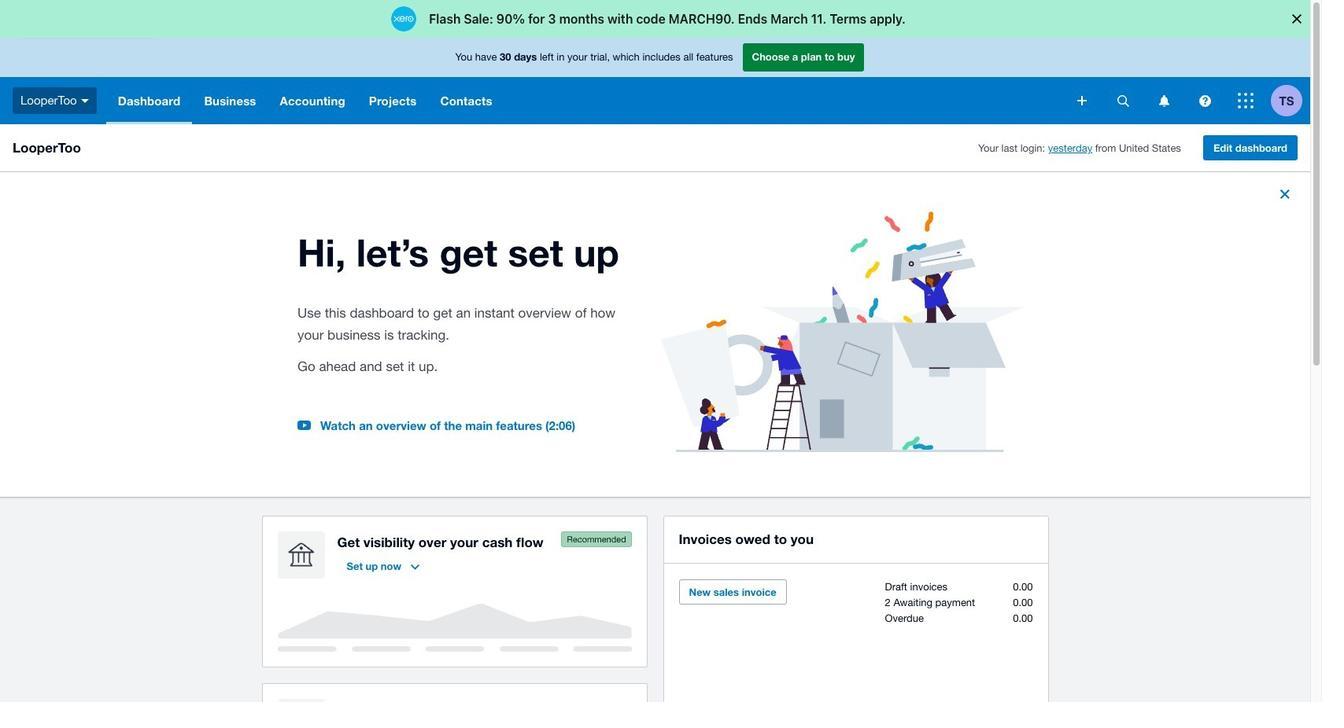 Task type: vqa. For each thing, say whether or not it's contained in the screenshot.
& corresponding to Tasks
no



Task type: describe. For each thing, give the bounding box(es) containing it.
close image
[[1272, 182, 1298, 207]]

svg image
[[1199, 95, 1211, 107]]



Task type: locate. For each thing, give the bounding box(es) containing it.
banner
[[0, 38, 1310, 124]]

svg image
[[1238, 93, 1254, 109], [1117, 95, 1129, 107], [1159, 95, 1169, 107], [1077, 96, 1087, 105], [81, 99, 89, 103]]

recommended icon image
[[561, 532, 632, 547]]

dialog
[[0, 0, 1322, 38]]

banking preview line graph image
[[277, 604, 632, 652]]

banking icon image
[[277, 532, 325, 579]]



